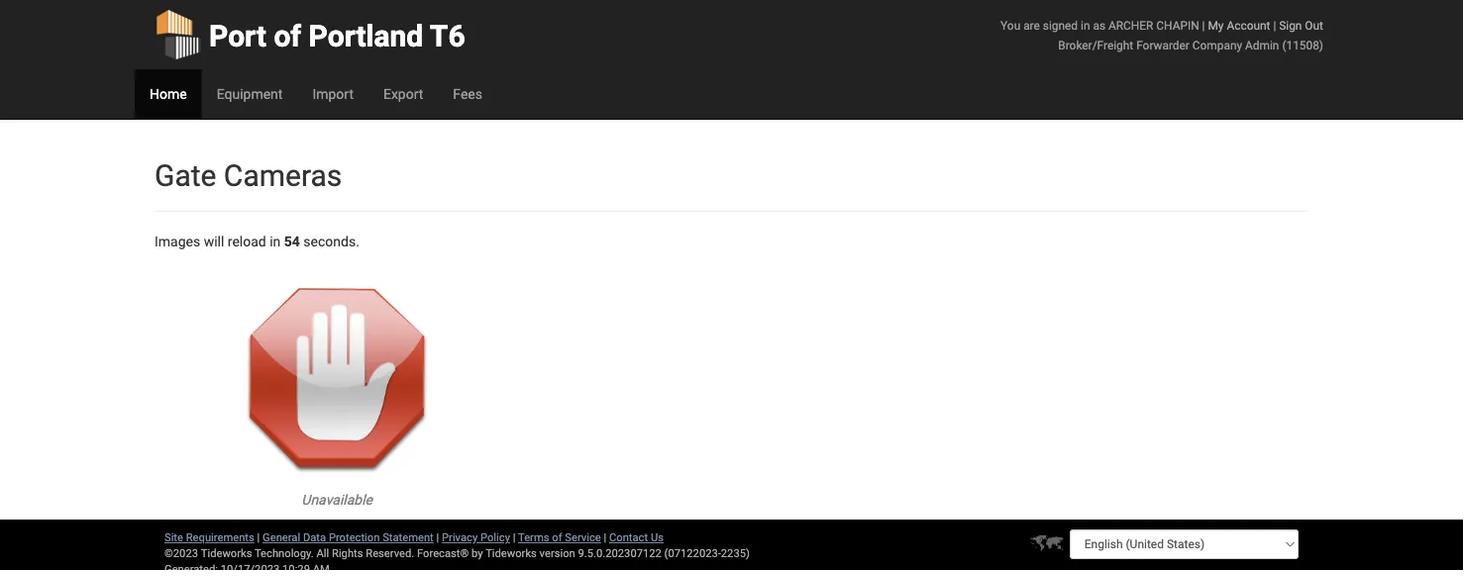Task type: vqa. For each thing, say whether or not it's contained in the screenshot.
The 'Company #'
no



Task type: locate. For each thing, give the bounding box(es) containing it.
| up 9.5.0.202307122
[[604, 532, 607, 544]]

in left as
[[1081, 18, 1090, 32]]

of up version
[[552, 532, 562, 544]]

in inside you are signed in as archer chapin | my account | sign out broker/freight forwarder company admin (11508)
[[1081, 18, 1090, 32]]

version
[[540, 547, 575, 560]]

0 horizontal spatial of
[[274, 18, 301, 54]]

forecast®
[[417, 547, 469, 560]]

protection
[[329, 532, 380, 544]]

terms
[[518, 532, 549, 544]]

sign out link
[[1279, 18, 1324, 32]]

of right port at the left of the page
[[274, 18, 301, 54]]

| left my
[[1203, 18, 1205, 32]]

rights
[[332, 547, 363, 560]]

company
[[1193, 38, 1243, 52]]

reserved.
[[366, 547, 414, 560]]

export
[[383, 86, 423, 102]]

of
[[274, 18, 301, 54], [552, 532, 562, 544]]

seconds.
[[304, 233, 360, 250]]

|
[[1203, 18, 1205, 32], [1274, 18, 1277, 32], [257, 532, 260, 544], [437, 532, 439, 544], [513, 532, 516, 544], [604, 532, 607, 544]]

you
[[1001, 18, 1021, 32]]

terms of service link
[[518, 532, 601, 544]]

of inside site requirements | general data protection statement | privacy policy | terms of service | contact us ©2023 tideworks technology. all rights reserved. forecast® by tideworks version 9.5.0.202307122 (07122023-2235)
[[552, 532, 562, 544]]

1 horizontal spatial in
[[1081, 18, 1090, 32]]

privacy policy link
[[442, 532, 510, 544]]

0 vertical spatial in
[[1081, 18, 1090, 32]]

general data protection statement link
[[263, 532, 434, 544]]

©2023 tideworks
[[164, 547, 252, 560]]

in left 54
[[270, 233, 281, 250]]

will
[[204, 233, 224, 250]]

images
[[155, 233, 200, 250]]

all
[[317, 547, 329, 560]]

t6
[[430, 18, 465, 54]]

chapin
[[1157, 18, 1200, 32]]

sign
[[1279, 18, 1302, 32]]

in
[[1081, 18, 1090, 32], [270, 233, 281, 250]]

admin
[[1246, 38, 1280, 52]]

data
[[303, 532, 326, 544]]

0 vertical spatial of
[[274, 18, 301, 54]]

| up forecast®
[[437, 532, 439, 544]]

1 horizontal spatial of
[[552, 532, 562, 544]]

my
[[1208, 18, 1224, 32]]

service
[[565, 532, 601, 544]]

gate
[[155, 158, 216, 193]]

us
[[651, 532, 664, 544]]

general
[[263, 532, 300, 544]]

port
[[209, 18, 266, 54]]

equipment button
[[202, 69, 298, 119]]

gate cameras
[[155, 158, 342, 193]]

reload
[[228, 233, 266, 250]]

policy
[[481, 532, 510, 544]]

site
[[164, 532, 183, 544]]

1 vertical spatial of
[[552, 532, 562, 544]]

privacy
[[442, 532, 478, 544]]

fees button
[[438, 69, 497, 119]]

archer
[[1109, 18, 1154, 32]]

cameras
[[224, 158, 342, 193]]

0 horizontal spatial in
[[270, 233, 281, 250]]

broker/freight
[[1059, 38, 1134, 52]]

port of portland t6
[[209, 18, 465, 54]]

1 vertical spatial in
[[270, 233, 281, 250]]



Task type: describe. For each thing, give the bounding box(es) containing it.
import
[[313, 86, 354, 102]]

in for signed
[[1081, 18, 1090, 32]]

tideworks
[[486, 547, 537, 560]]

fees
[[453, 86, 483, 102]]

| left sign
[[1274, 18, 1277, 32]]

54
[[284, 233, 300, 250]]

(07122023-
[[664, 547, 721, 560]]

contact
[[609, 532, 648, 544]]

are
[[1024, 18, 1040, 32]]

home
[[150, 86, 187, 102]]

(11508)
[[1283, 38, 1324, 52]]

out
[[1305, 18, 1324, 32]]

9.5.0.202307122
[[578, 547, 662, 560]]

unavailable
[[302, 492, 373, 508]]

requirements
[[186, 532, 254, 544]]

site requirements link
[[164, 532, 254, 544]]

| up tideworks on the left of the page
[[513, 532, 516, 544]]

equipment
[[217, 86, 283, 102]]

unavailable image
[[155, 272, 520, 490]]

import button
[[298, 69, 369, 119]]

technology.
[[255, 547, 314, 560]]

export button
[[369, 69, 438, 119]]

in for reload
[[270, 233, 281, 250]]

| left general
[[257, 532, 260, 544]]

my account link
[[1208, 18, 1271, 32]]

contact us link
[[609, 532, 664, 544]]

forwarder
[[1137, 38, 1190, 52]]

site requirements | general data protection statement | privacy policy | terms of service | contact us ©2023 tideworks technology. all rights reserved. forecast® by tideworks version 9.5.0.202307122 (07122023-2235)
[[164, 532, 750, 560]]

home button
[[135, 69, 202, 119]]

signed
[[1043, 18, 1078, 32]]

port of portland t6 link
[[155, 0, 465, 69]]

portland
[[309, 18, 423, 54]]

account
[[1227, 18, 1271, 32]]

as
[[1093, 18, 1106, 32]]

2235)
[[721, 547, 750, 560]]

images will reload in 54 seconds.
[[155, 233, 360, 250]]

statement
[[383, 532, 434, 544]]

you are signed in as archer chapin | my account | sign out broker/freight forwarder company admin (11508)
[[1001, 18, 1324, 52]]

by
[[472, 547, 483, 560]]



